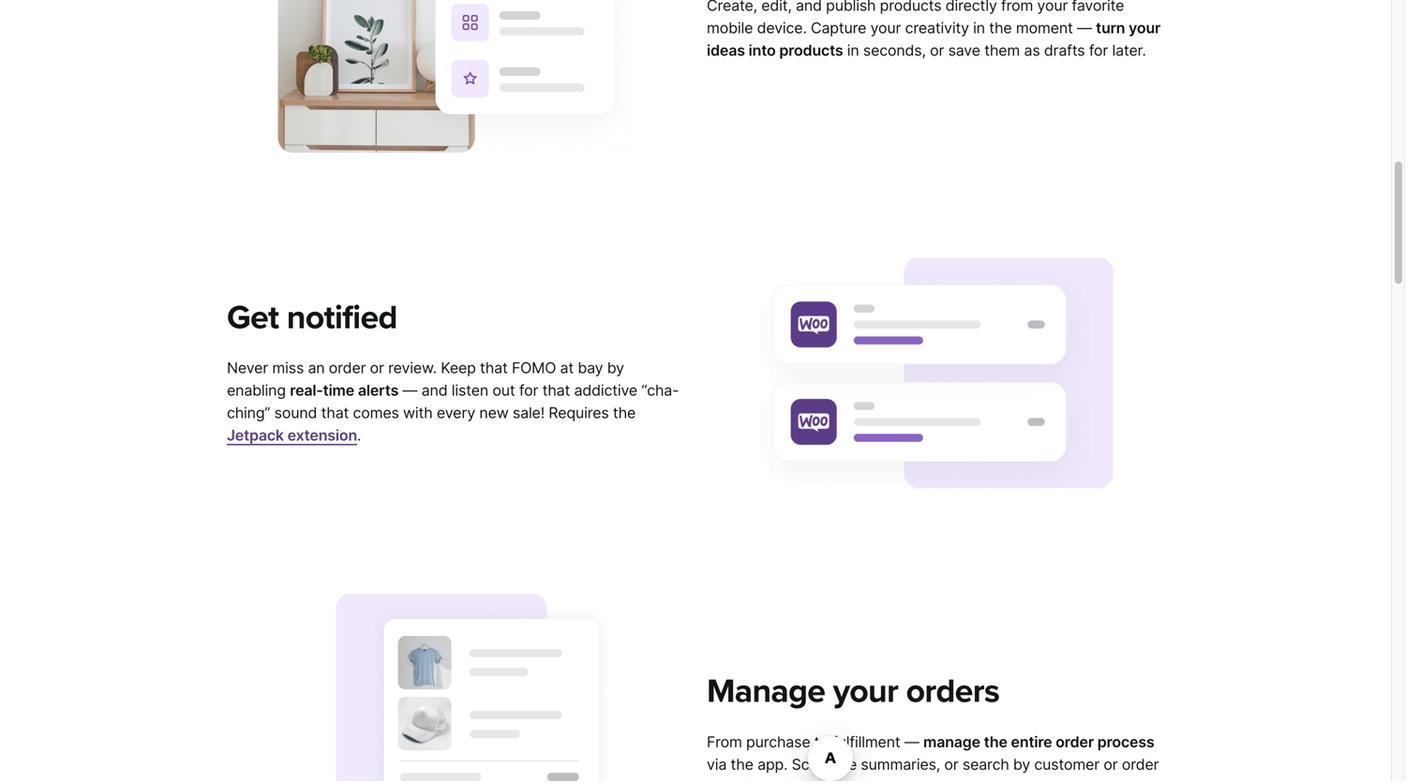 Task type: vqa. For each thing, say whether or not it's contained in the screenshot.
Jetpack on the bottom left of page
yes



Task type: locate. For each thing, give the bounding box(es) containing it.
0 horizontal spatial —
[[403, 382, 417, 400]]

turn
[[1096, 19, 1125, 37]]

0 horizontal spatial and
[[421, 382, 448, 400]]

1 horizontal spatial to
[[912, 778, 926, 782]]

0 horizontal spatial in
[[847, 41, 859, 60]]

to left the see
[[912, 778, 926, 782]]

order
[[329, 359, 366, 377], [1056, 733, 1094, 752], [1122, 756, 1159, 774]]

order up real-time alerts
[[329, 359, 366, 377]]

and
[[796, 0, 822, 15], [421, 382, 448, 400]]

— inside create, edit, and publish products directly from your favorite mobile device. capture your creativity in the moment —
[[1077, 19, 1092, 37]]

jetpack
[[227, 427, 284, 445]]

from purchase to fulfillment — manage the entire order process via the app. scroll the summaries, or search by customer or order specifics. tap into the details to see itemized billing or change a
[[707, 733, 1159, 782]]

and up with
[[421, 382, 448, 400]]

0 horizontal spatial for
[[519, 382, 538, 400]]

summaries,
[[861, 756, 940, 774]]

0 vertical spatial and
[[796, 0, 822, 15]]

for up sale!
[[519, 382, 538, 400]]

to up scroll
[[814, 733, 828, 752]]

2 vertical spatial —
[[904, 733, 919, 752]]

and right edit,
[[796, 0, 822, 15]]

capture
[[811, 19, 866, 37]]

the down 'addictive'
[[613, 404, 636, 422]]

the down fulfillment
[[834, 756, 857, 774]]

for down turn
[[1089, 41, 1108, 60]]

1 vertical spatial that
[[542, 382, 570, 400]]

device.
[[757, 19, 807, 37]]

the inside create, edit, and publish products directly from your favorite mobile device. capture your creativity in the moment —
[[989, 19, 1012, 37]]

creativity
[[905, 19, 969, 37]]

1 vertical spatial for
[[519, 382, 538, 400]]

or up change
[[1104, 756, 1118, 774]]

order up customer
[[1056, 733, 1094, 752]]

0 vertical spatial into
[[749, 41, 776, 60]]

your up moment
[[1037, 0, 1068, 15]]

the
[[989, 19, 1012, 37], [613, 404, 636, 422], [984, 733, 1007, 752], [731, 756, 753, 774], [834, 756, 857, 774], [836, 778, 859, 782]]

0 vertical spatial to
[[814, 733, 828, 752]]

as
[[1024, 41, 1040, 60]]

0 horizontal spatial into
[[749, 41, 776, 60]]

1 horizontal spatial by
[[1013, 756, 1030, 774]]

with
[[403, 404, 433, 422]]

time
[[323, 382, 354, 400]]

1 horizontal spatial products
[[880, 0, 941, 15]]

into down scroll
[[806, 778, 832, 782]]

never miss an order or review. keep that fomo at bay by enabling
[[227, 359, 624, 400]]

your up the later.
[[1129, 19, 1161, 37]]

1 horizontal spatial in
[[973, 19, 985, 37]]

0 vertical spatial by
[[607, 359, 624, 377]]

customer
[[1034, 756, 1100, 774]]

products inside "turn your ideas into products"
[[779, 41, 843, 60]]

for
[[1089, 41, 1108, 60], [519, 382, 538, 400]]

— down favorite
[[1077, 19, 1092, 37]]

in inside create, edit, and publish products directly from your favorite mobile device. capture your creativity in the moment —
[[973, 19, 985, 37]]

products down 'capture'
[[779, 41, 843, 60]]

2 horizontal spatial —
[[1077, 19, 1092, 37]]

0 horizontal spatial products
[[779, 41, 843, 60]]

app.
[[757, 756, 788, 774]]

by inside never miss an order or review. keep that fomo at bay by enabling
[[607, 359, 624, 377]]

1 vertical spatial products
[[779, 41, 843, 60]]

in
[[973, 19, 985, 37], [847, 41, 859, 60]]

fulfillment
[[832, 733, 900, 752]]

the up specifics.
[[731, 756, 753, 774]]

1 horizontal spatial order
[[1056, 733, 1094, 752]]

1 vertical spatial by
[[1013, 756, 1030, 774]]

to
[[814, 733, 828, 752], [912, 778, 926, 782]]

—
[[1077, 19, 1092, 37], [403, 382, 417, 400], [904, 733, 919, 752]]

1 horizontal spatial that
[[480, 359, 508, 377]]

0 vertical spatial —
[[1077, 19, 1092, 37]]

sound
[[274, 404, 317, 422]]

1 vertical spatial order
[[1056, 733, 1094, 752]]

create,
[[707, 0, 757, 15]]

or up alerts
[[370, 359, 384, 377]]

that down the at in the left top of the page
[[542, 382, 570, 400]]

your inside "turn your ideas into products"
[[1129, 19, 1161, 37]]

1 horizontal spatial into
[[806, 778, 832, 782]]

comes
[[353, 404, 399, 422]]

them
[[984, 41, 1020, 60]]

1 horizontal spatial —
[[904, 733, 919, 752]]

directly
[[946, 0, 997, 15]]

1 vertical spatial and
[[421, 382, 448, 400]]

products inside create, edit, and publish products directly from your favorite mobile device. capture your creativity in the moment —
[[880, 0, 941, 15]]

into
[[749, 41, 776, 60], [806, 778, 832, 782]]

by
[[607, 359, 624, 377], [1013, 756, 1030, 774]]

2 vertical spatial order
[[1122, 756, 1159, 774]]

0 vertical spatial products
[[880, 0, 941, 15]]

order down the 'process'
[[1122, 756, 1159, 774]]

that up the out
[[480, 359, 508, 377]]

by up 'addictive'
[[607, 359, 624, 377]]

create, edit, and publish products directly from your favorite mobile device. capture your creativity in the moment —
[[707, 0, 1124, 37]]

specifics.
[[707, 778, 772, 782]]

0 horizontal spatial that
[[321, 404, 349, 422]]

into down device.
[[749, 41, 776, 60]]

your
[[1037, 0, 1068, 15], [870, 19, 901, 37], [1129, 19, 1161, 37], [833, 672, 898, 712]]

via
[[707, 756, 727, 774]]

— down review.
[[403, 382, 417, 400]]

0 horizontal spatial order
[[329, 359, 366, 377]]

products up creativity
[[880, 0, 941, 15]]

requires
[[549, 404, 609, 422]]

and inside create, edit, and publish products directly from your favorite mobile device. capture your creativity in the moment —
[[796, 0, 822, 15]]

1 vertical spatial into
[[806, 778, 832, 782]]

in down directly
[[973, 19, 985, 37]]

— inside from purchase to fulfillment — manage the entire order process via the app. scroll the summaries, or search by customer or order specifics. tap into the details to see itemized billing or change a
[[904, 733, 919, 752]]

by down 'entire'
[[1013, 756, 1030, 774]]

every
[[437, 404, 475, 422]]

enabling
[[227, 382, 286, 400]]

your up fulfillment
[[833, 672, 898, 712]]

save
[[948, 41, 980, 60]]

new
[[479, 404, 509, 422]]

1 horizontal spatial for
[[1089, 41, 1108, 60]]

favorite
[[1072, 0, 1124, 15]]

in down 'capture'
[[847, 41, 859, 60]]

1 horizontal spatial and
[[796, 0, 822, 15]]

the up them
[[989, 19, 1012, 37]]

or
[[930, 41, 944, 60], [370, 359, 384, 377], [944, 756, 959, 774], [1104, 756, 1118, 774], [1067, 778, 1081, 782]]

0 horizontal spatial by
[[607, 359, 624, 377]]

products for publish
[[880, 0, 941, 15]]

1 vertical spatial —
[[403, 382, 417, 400]]

never
[[227, 359, 268, 377]]

orders
[[906, 672, 999, 712]]

0 vertical spatial for
[[1089, 41, 1108, 60]]

real-time alerts
[[290, 382, 399, 400]]

at
[[560, 359, 574, 377]]

products
[[880, 0, 941, 15], [779, 41, 843, 60]]

0 vertical spatial in
[[973, 19, 985, 37]]

seconds,
[[863, 41, 926, 60]]

moment
[[1016, 19, 1073, 37]]

— up summaries,
[[904, 733, 919, 752]]

change
[[1085, 778, 1136, 782]]

turn your ideas into products
[[707, 19, 1161, 60]]

and inside — and listen out for that addictive "cha- ching" sound that comes with every new sale! requires the jetpack extension .
[[421, 382, 448, 400]]

0 vertical spatial order
[[329, 359, 366, 377]]

jetpack extension link
[[227, 427, 357, 445]]

from
[[707, 733, 742, 752]]

2 vertical spatial that
[[321, 404, 349, 422]]

that down 'time'
[[321, 404, 349, 422]]

bay
[[578, 359, 603, 377]]

itemized
[[959, 778, 1018, 782]]

that
[[480, 359, 508, 377], [542, 382, 570, 400], [321, 404, 349, 422]]

0 vertical spatial that
[[480, 359, 508, 377]]



Task type: describe. For each thing, give the bounding box(es) containing it.
from
[[1001, 0, 1033, 15]]

edit,
[[761, 0, 792, 15]]

2 horizontal spatial order
[[1122, 756, 1159, 774]]

scroll
[[792, 756, 830, 774]]

that inside never miss an order or review. keep that fomo at bay by enabling
[[480, 359, 508, 377]]

into inside "turn your ideas into products"
[[749, 41, 776, 60]]

or down customer
[[1067, 778, 1081, 782]]

0 horizontal spatial to
[[814, 733, 828, 752]]

into inside from purchase to fulfillment — manage the entire order process via the app. scroll the summaries, or search by customer or order specifics. tap into the details to see itemized billing or change a
[[806, 778, 832, 782]]

the up search
[[984, 733, 1007, 752]]

search
[[963, 756, 1009, 774]]

keep
[[441, 359, 476, 377]]

manage your orders
[[707, 672, 999, 712]]

miss
[[272, 359, 304, 377]]

review.
[[388, 359, 437, 377]]

1 vertical spatial to
[[912, 778, 926, 782]]

purchase
[[746, 733, 810, 752]]

real-
[[290, 382, 323, 400]]

an
[[308, 359, 325, 377]]

alerts
[[358, 382, 399, 400]]

— inside — and listen out for that addictive "cha- ching" sound that comes with every new sale! requires the jetpack extension .
[[403, 382, 417, 400]]

notified
[[287, 298, 397, 338]]

ideas
[[707, 41, 745, 60]]

for inside — and listen out for that addictive "cha- ching" sound that comes with every new sale! requires the jetpack extension .
[[519, 382, 538, 400]]

2 horizontal spatial that
[[542, 382, 570, 400]]

manage
[[707, 672, 825, 712]]

fomo
[[512, 359, 556, 377]]

the inside — and listen out for that addictive "cha- ching" sound that comes with every new sale! requires the jetpack extension .
[[613, 404, 636, 422]]

manage
[[923, 733, 980, 752]]

entire
[[1011, 733, 1052, 752]]

or up the see
[[944, 756, 959, 774]]

details
[[863, 778, 908, 782]]

addictive
[[574, 382, 637, 400]]

listen
[[452, 382, 488, 400]]

in seconds, or save them as drafts for later.
[[843, 41, 1146, 60]]

ching"
[[227, 404, 270, 422]]

get
[[227, 298, 279, 338]]

extension
[[287, 427, 357, 445]]

later.
[[1112, 41, 1146, 60]]

or inside never miss an order or review. keep that fomo at bay by enabling
[[370, 359, 384, 377]]

get notified
[[227, 298, 397, 338]]

tap
[[776, 778, 802, 782]]

by inside from purchase to fulfillment — manage the entire order process via the app. scroll the summaries, or search by customer or order specifics. tap into the details to see itemized billing or change a
[[1013, 756, 1030, 774]]

1 vertical spatial in
[[847, 41, 859, 60]]

publish
[[826, 0, 876, 15]]

or down creativity
[[930, 41, 944, 60]]

out
[[492, 382, 515, 400]]

billing
[[1022, 778, 1063, 782]]

"cha-
[[641, 382, 679, 400]]

your up seconds,
[[870, 19, 901, 37]]

mobile
[[707, 19, 753, 37]]

process
[[1097, 733, 1154, 752]]

sale!
[[513, 404, 545, 422]]

products for into
[[779, 41, 843, 60]]

.
[[357, 427, 361, 445]]

order inside never miss an order or review. keep that fomo at bay by enabling
[[329, 359, 366, 377]]

see
[[930, 778, 955, 782]]

the left details
[[836, 778, 859, 782]]

drafts
[[1044, 41, 1085, 60]]

— and listen out for that addictive "cha- ching" sound that comes with every new sale! requires the jetpack extension .
[[227, 382, 679, 445]]



